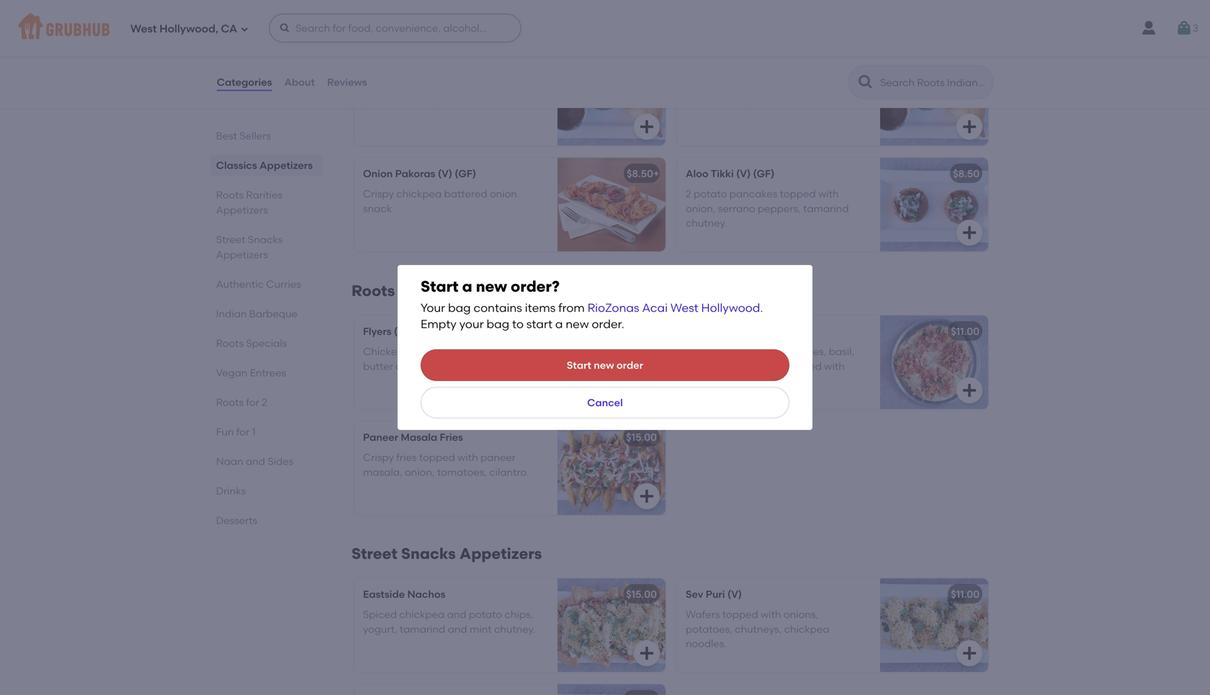 Task type: locate. For each thing, give the bounding box(es) containing it.
eastside nachos image
[[558, 578, 666, 672]]

1 of from the left
[[406, 82, 415, 94]]

1 vertical spatial street snacks appetizers
[[352, 545, 542, 563]]

1 vertical spatial chutney.
[[494, 623, 536, 635]]

new left order
[[594, 359, 614, 371]]

0 vertical spatial chutney.
[[686, 217, 727, 229]]

2 vertical spatial new
[[594, 359, 614, 371]]

pieces up potatoes
[[371, 82, 403, 94]]

$15.00 left sev
[[626, 588, 657, 600]]

tomatoes, down fries
[[437, 466, 487, 478]]

pieces for cheese
[[694, 82, 726, 94]]

naan and sides tab
[[216, 454, 317, 469]]

and left spices in the right of the page
[[723, 96, 743, 109]]

topped inside 2 potato pancakes topped with onion, serrano peppers, tamarind chutney.
[[780, 188, 816, 200]]

1 horizontal spatial rarities
[[399, 282, 457, 300]]

chickpea inside "crispy chickpea battered onion snack"
[[396, 188, 442, 200]]

new
[[476, 277, 507, 296], [566, 317, 589, 331], [594, 359, 614, 371]]

topped up peppers,
[[780, 188, 816, 200]]

0 horizontal spatial chutney.
[[494, 623, 536, 635]]

1 horizontal spatial new
[[566, 317, 589, 331]]

0 horizontal spatial classics appetizers
[[216, 159, 313, 171]]

hollywood
[[701, 301, 760, 315]]

1 horizontal spatial $8.50
[[953, 167, 980, 180]]

street inside street snacks appetizers tab
[[216, 233, 246, 246]]

0 horizontal spatial rarities
[[246, 189, 283, 201]]

1 horizontal spatial fried
[[768, 82, 790, 94]]

authentic curries tab
[[216, 277, 317, 292]]

roots
[[216, 189, 244, 201], [352, 282, 395, 300], [216, 337, 244, 349], [216, 396, 244, 408]]

paneer
[[363, 431, 398, 443]]

1 vertical spatial $15.00
[[626, 588, 657, 600]]

order.
[[592, 317, 624, 331]]

0 horizontal spatial street
[[216, 233, 246, 246]]

fun for 1
[[216, 426, 256, 438]]

1 vertical spatial naan
[[216, 455, 243, 468]]

topped down fries
[[419, 451, 455, 464]]

naan inside tab
[[216, 455, 243, 468]]

2 up fun for 1 tab
[[262, 396, 267, 408]]

start inside button
[[567, 359, 591, 371]]

1 horizontal spatial goodies
[[793, 82, 832, 94]]

topped up garlic,
[[715, 346, 751, 358]]

yogurt,
[[363, 623, 397, 635]]

tamarind inside 2 potato pancakes topped with onion, serrano peppers, tamarind chutney.
[[803, 202, 849, 215]]

0 vertical spatial potato
[[694, 188, 727, 200]]

goodies inside 2 pieces of deep fried goodies with cheese and spices
[[793, 82, 832, 94]]

start
[[527, 317, 553, 331]]

1 horizontal spatial tomatoes,
[[777, 346, 827, 358]]

wings
[[406, 346, 434, 358]]

roots for "roots specials" tab
[[216, 337, 244, 349]]

2 up 'cheese'
[[686, 82, 691, 94]]

svg image
[[638, 118, 656, 135], [961, 118, 978, 135], [961, 382, 978, 399], [638, 645, 656, 662], [961, 645, 978, 662]]

(v)
[[438, 167, 452, 180], [736, 167, 751, 180], [728, 588, 742, 600]]

bag down contains
[[487, 317, 509, 331]]

of for and
[[406, 82, 415, 94]]

samosas with cheese image
[[880, 52, 988, 145]]

goodies
[[470, 82, 509, 94], [793, 82, 832, 94]]

west
[[130, 22, 157, 35], [671, 301, 699, 315]]

of inside 2 pieces of deep fried goodies with cheese and spices
[[728, 82, 738, 94]]

0 vertical spatial street
[[216, 233, 246, 246]]

street up authentic
[[216, 233, 246, 246]]

1 horizontal spatial of
[[728, 82, 738, 94]]

oil.
[[711, 375, 724, 387]]

vegan entrees tab
[[216, 365, 317, 380]]

1 horizontal spatial chutney.
[[686, 217, 727, 229]]

0 horizontal spatial west
[[130, 22, 157, 35]]

0 horizontal spatial deep
[[418, 82, 443, 94]]

2 vertical spatial chickpea
[[784, 623, 830, 635]]

crispy up masala,
[[363, 451, 394, 464]]

pieces inside 2 pieces of deep fried goodies with cheese and spices
[[694, 82, 726, 94]]

classics
[[352, 18, 415, 36], [216, 159, 257, 171]]

roots down indian
[[216, 337, 244, 349]]

onion
[[490, 188, 517, 200]]

0 horizontal spatial a
[[462, 277, 472, 296]]

0 vertical spatial for
[[246, 396, 259, 408]]

west right acai
[[671, 301, 699, 315]]

contains
[[474, 301, 522, 315]]

potato up the mint
[[469, 608, 502, 621]]

naan for naan topped with tomatoes, basil, hopped, garlic, and finished with olive oil.
[[686, 346, 713, 358]]

flyers
[[363, 325, 392, 337]]

deep inside 2 pieces of deep fried goodies with cheese and spices
[[740, 82, 766, 94]]

street up eastside
[[352, 545, 398, 563]]

bag up your
[[448, 301, 471, 315]]

1 horizontal spatial pieces
[[694, 82, 726, 94]]

onion pakoras (v) (gf) image
[[558, 158, 666, 251]]

0 horizontal spatial pieces
[[371, 82, 403, 94]]

categories
[[217, 76, 272, 88]]

and left sides
[[246, 455, 265, 468]]

2 inside 2 pieces of deep fried goodies potatoes and peas.
[[363, 82, 369, 94]]

(v) for tikki
[[736, 167, 751, 180]]

flyers (gf)
[[363, 325, 416, 337]]

2 horizontal spatial new
[[594, 359, 614, 371]]

street snacks appetizers tab
[[216, 232, 317, 262]]

crispy inside crispy fries topped with paneer masala, onion, tomatoes, cilantro.
[[363, 451, 394, 464]]

0 horizontal spatial goodies
[[470, 82, 509, 94]]

cancel button
[[421, 387, 790, 419]]

1 pieces from the left
[[371, 82, 403, 94]]

naan up hopped,
[[686, 346, 713, 358]]

with inside crispy fries topped with paneer masala, onion, tomatoes, cilantro.
[[458, 451, 478, 464]]

0 vertical spatial snacks
[[248, 233, 283, 246]]

chickpea down 'onions,'
[[784, 623, 830, 635]]

street snacks appetizers up authentic curries
[[216, 233, 283, 261]]

1 vertical spatial a
[[555, 317, 563, 331]]

0 horizontal spatial (gf)
[[394, 325, 416, 337]]

rarities down classics appetizers tab
[[246, 189, 283, 201]]

classics appetizers down "best sellers" tab
[[216, 159, 313, 171]]

west left the hollywood,
[[130, 22, 157, 35]]

2 inside 2 pieces of deep fried goodies with cheese and spices
[[686, 82, 691, 94]]

wafers topped with onions, potatoes, chutneys, chickpea noodles.
[[686, 608, 830, 650]]

specials
[[246, 337, 287, 349]]

west inside 'start a new order? your bag contains items from riozonas acai west hollywood . empty your bag to start a new order.'
[[671, 301, 699, 315]]

barbeque
[[249, 308, 298, 320]]

1 vertical spatial roots rarities appetizers
[[352, 282, 543, 300]]

$8.50
[[627, 167, 653, 180], [953, 167, 980, 180]]

a
[[462, 277, 472, 296], [555, 317, 563, 331]]

basil,
[[829, 346, 854, 358]]

(gf) up pancakes
[[753, 167, 775, 180]]

with inside 2 pieces of deep fried goodies with cheese and spices
[[834, 82, 855, 94]]

garlic,
[[729, 360, 760, 372]]

of inside 2 pieces of deep fried goodies potatoes and peas.
[[406, 82, 415, 94]]

1 crispy from the top
[[363, 188, 394, 200]]

rarities up your
[[399, 282, 457, 300]]

fried up spices in the right of the page
[[768, 82, 790, 94]]

spiced
[[363, 608, 397, 621]]

chickpea for pakoras
[[396, 188, 442, 200]]

0 vertical spatial street snacks appetizers
[[216, 233, 283, 261]]

roots down vegan
[[216, 396, 244, 408]]

1 $8.50 from the left
[[627, 167, 653, 180]]

crispy chickpea battered onion snack
[[363, 188, 517, 215]]

0 horizontal spatial tomatoes,
[[437, 466, 487, 478]]

street snacks appetizers inside tab
[[216, 233, 283, 261]]

aloo tikki (v) (gf) image
[[880, 158, 988, 251]]

1 vertical spatial potato
[[469, 608, 502, 621]]

1 horizontal spatial classics appetizers
[[352, 18, 501, 36]]

fried inside 2 pieces of deep fried goodies potatoes and peas.
[[445, 82, 468, 94]]

pieces inside 2 pieces of deep fried goodies potatoes and peas.
[[371, 82, 403, 94]]

$11.00 for roots rarities appetizers
[[951, 325, 980, 337]]

$15.00
[[626, 431, 657, 443], [626, 588, 657, 600]]

street snacks appetizers up nachos
[[352, 545, 542, 563]]

1 horizontal spatial street
[[352, 545, 398, 563]]

2 $8.50 from the left
[[953, 167, 980, 180]]

start up your
[[421, 277, 459, 296]]

1 vertical spatial onion,
[[405, 466, 435, 478]]

pancakes
[[730, 188, 778, 200]]

1 vertical spatial tamarind
[[400, 623, 445, 635]]

deep up spices in the right of the page
[[740, 82, 766, 94]]

0 vertical spatial a
[[462, 277, 472, 296]]

and inside tab
[[246, 455, 265, 468]]

naan
[[686, 346, 713, 358], [216, 455, 243, 468]]

1 vertical spatial classics
[[216, 159, 257, 171]]

0 vertical spatial $11.00
[[951, 325, 980, 337]]

fried inside 2 pieces of deep fried goodies with cheese and spices
[[768, 82, 790, 94]]

1 vertical spatial for
[[236, 426, 250, 438]]

2 $11.00 from the top
[[951, 588, 980, 600]]

chutney. down serrano
[[686, 217, 727, 229]]

hollywood,
[[159, 22, 218, 35]]

svg image
[[1176, 19, 1193, 37], [279, 22, 291, 34], [240, 25, 249, 33], [961, 224, 978, 241], [638, 382, 656, 399], [638, 488, 656, 505]]

for
[[246, 396, 259, 408], [236, 426, 250, 438]]

0 horizontal spatial potato
[[469, 608, 502, 621]]

2
[[363, 82, 369, 94], [686, 82, 691, 94], [686, 188, 691, 200], [262, 396, 267, 408]]

chickpea down nachos
[[399, 608, 445, 621]]

1 horizontal spatial onion,
[[686, 202, 716, 215]]

onion, down aloo
[[686, 202, 716, 215]]

2 up potatoes
[[363, 82, 369, 94]]

0 vertical spatial bag
[[448, 301, 471, 315]]

2 fried from the left
[[768, 82, 790, 94]]

and inside 2 pieces of deep fried goodies potatoes and peas.
[[410, 96, 429, 109]]

roots down classics appetizers tab
[[216, 189, 244, 201]]

snacks up nachos
[[401, 545, 456, 563]]

1 horizontal spatial a
[[555, 317, 563, 331]]

$8.50 for $8.50
[[953, 167, 980, 180]]

fries
[[396, 451, 417, 464]]

roots specials tab
[[216, 336, 317, 351]]

(gf) up battered
[[455, 167, 476, 180]]

tamarind
[[803, 202, 849, 215], [400, 623, 445, 635]]

start inside 'start a new order? your bag contains items from riozonas acai west hollywood . empty your bag to start a new order.'
[[421, 277, 459, 296]]

classics down the best sellers
[[216, 159, 257, 171]]

pieces for and
[[371, 82, 403, 94]]

and left peas.
[[410, 96, 429, 109]]

(gf) up wings
[[394, 325, 416, 337]]

1 vertical spatial new
[[566, 317, 589, 331]]

potato down tikki
[[694, 188, 727, 200]]

1 horizontal spatial bag
[[487, 317, 509, 331]]

2 crispy from the top
[[363, 451, 394, 464]]

1 vertical spatial $11.00
[[951, 588, 980, 600]]

(v) for puri
[[728, 588, 742, 600]]

0 horizontal spatial snacks
[[248, 233, 283, 246]]

2 pieces from the left
[[694, 82, 726, 94]]

peas.
[[431, 96, 458, 109]]

deep for peas.
[[418, 82, 443, 94]]

1 $11.00 from the top
[[951, 325, 980, 337]]

potato
[[694, 188, 727, 200], [469, 608, 502, 621]]

2 for 2 pieces of deep fried goodies potatoes and peas.
[[363, 82, 369, 94]]

chutney. for 2 potato pancakes topped with onion, serrano peppers, tamarind chutney.
[[686, 217, 727, 229]]

fun
[[216, 426, 234, 438]]

1 horizontal spatial tamarind
[[803, 202, 849, 215]]

a up your
[[462, 277, 472, 296]]

0 vertical spatial tomatoes,
[[777, 346, 827, 358]]

(v) right tikki
[[736, 167, 751, 180]]

and left chips,
[[447, 608, 466, 621]]

1 $15.00 from the top
[[626, 431, 657, 443]]

0 vertical spatial $15.00
[[626, 431, 657, 443]]

2 of from the left
[[728, 82, 738, 94]]

onion, down 'fries'
[[405, 466, 435, 478]]

0 horizontal spatial naan
[[216, 455, 243, 468]]

classics inside tab
[[216, 159, 257, 171]]

sev puri (v) image
[[880, 578, 988, 672]]

snacks down "roots rarities appetizers" tab
[[248, 233, 283, 246]]

(v) up "crispy chickpea battered onion snack"
[[438, 167, 452, 180]]

1 deep from the left
[[418, 82, 443, 94]]

2 inside 2 potato pancakes topped with onion, serrano peppers, tamarind chutney.
[[686, 188, 691, 200]]

0 vertical spatial roots rarities appetizers
[[216, 189, 283, 216]]

crispy up 'snack'
[[363, 188, 394, 200]]

from
[[558, 301, 585, 315]]

chickpea down onion pakoras (v) (gf) in the left top of the page
[[396, 188, 442, 200]]

classics appetizers up 2 pieces of deep fried goodies potatoes and peas.
[[352, 18, 501, 36]]

0 horizontal spatial onion,
[[405, 466, 435, 478]]

fun for 1 tab
[[216, 424, 317, 439]]

aloo tikki (v) (gf)
[[686, 167, 775, 180]]

tamarind down nachos
[[400, 623, 445, 635]]

for left "1"
[[236, 426, 250, 438]]

1 fried from the left
[[445, 82, 468, 94]]

0 vertical spatial new
[[476, 277, 507, 296]]

goodies inside 2 pieces of deep fried goodies potatoes and peas.
[[470, 82, 509, 94]]

chutney. down chips,
[[494, 623, 536, 635]]

0 horizontal spatial $8.50
[[627, 167, 653, 180]]

with inside 2 potato pancakes topped with onion, serrano peppers, tamarind chutney.
[[818, 188, 839, 200]]

new down from
[[566, 317, 589, 331]]

serrano
[[718, 202, 755, 215]]

0 horizontal spatial tamarind
[[400, 623, 445, 635]]

2 goodies from the left
[[793, 82, 832, 94]]

sides
[[268, 455, 294, 468]]

a right start
[[555, 317, 563, 331]]

fried
[[445, 82, 468, 94], [768, 82, 790, 94]]

0 vertical spatial tamarind
[[803, 202, 849, 215]]

tomatoes, inside the naan topped with tomatoes, basil, hopped, garlic, and finished with olive oil.
[[777, 346, 827, 358]]

0 vertical spatial start
[[421, 277, 459, 296]]

search icon image
[[857, 73, 875, 91]]

1 horizontal spatial deep
[[740, 82, 766, 94]]

1 vertical spatial bag
[[487, 317, 509, 331]]

0 vertical spatial naan
[[686, 346, 713, 358]]

1 horizontal spatial naan
[[686, 346, 713, 358]]

Search Roots Indian Bistro search field
[[879, 76, 989, 89]]

roots rarities appetizers down classics appetizers tab
[[216, 189, 283, 216]]

$15.00 down cancel button
[[626, 431, 657, 443]]

1 vertical spatial crispy
[[363, 451, 394, 464]]

chutney. inside spiced chickpea and potato chips, yogurt, tamarind and mint chutney.
[[494, 623, 536, 635]]

0 horizontal spatial new
[[476, 277, 507, 296]]

classics appetizers tab
[[216, 158, 317, 173]]

2 $15.00 from the top
[[626, 588, 657, 600]]

flyers (gf) image
[[558, 315, 666, 409]]

classics up reviews
[[352, 18, 415, 36]]

1 horizontal spatial (gf)
[[455, 167, 476, 180]]

1 vertical spatial snacks
[[401, 545, 456, 563]]

0 horizontal spatial roots rarities appetizers
[[216, 189, 283, 216]]

samosas (v) image
[[558, 52, 666, 145]]

bhel puri (v) image
[[558, 684, 666, 695]]

to
[[512, 317, 524, 331]]

0 horizontal spatial start
[[421, 277, 459, 296]]

(gf) for aloo tikki (v) (gf)
[[753, 167, 775, 180]]

tikki
[[711, 167, 734, 180]]

roots rarities appetizers up your
[[352, 282, 543, 300]]

2 down aloo
[[686, 188, 691, 200]]

riozonas
[[588, 301, 639, 315]]

(v) right puri
[[728, 588, 742, 600]]

0 vertical spatial west
[[130, 22, 157, 35]]

onion, inside 2 potato pancakes topped with onion, serrano peppers, tamarind chutney.
[[686, 202, 716, 215]]

1 vertical spatial classics appetizers
[[216, 159, 313, 171]]

topped up the chutneys,
[[722, 608, 758, 621]]

street
[[216, 233, 246, 246], [352, 545, 398, 563]]

best sellers tab
[[216, 128, 317, 143]]

tomatoes,
[[777, 346, 827, 358], [437, 466, 487, 478]]

pakoras
[[395, 167, 435, 180]]

fries
[[440, 431, 463, 443]]

1 horizontal spatial potato
[[694, 188, 727, 200]]

snacks
[[248, 233, 283, 246], [401, 545, 456, 563]]

roots inside roots rarities appetizers
[[216, 189, 244, 201]]

0 horizontal spatial street snacks appetizers
[[216, 233, 283, 261]]

pieces up 'cheese'
[[694, 82, 726, 94]]

tomatoes, up finished
[[777, 346, 827, 358]]

tamarind right peppers,
[[803, 202, 849, 215]]

topped
[[780, 188, 816, 200], [715, 346, 751, 358], [419, 451, 455, 464], [722, 608, 758, 621]]

onion,
[[686, 202, 716, 215], [405, 466, 435, 478]]

0 vertical spatial onion,
[[686, 202, 716, 215]]

acai
[[642, 301, 668, 315]]

svg image for roots rarities appetizers
[[961, 382, 978, 399]]

0 vertical spatial classics
[[352, 18, 415, 36]]

1 vertical spatial start
[[567, 359, 591, 371]]

ca
[[221, 22, 237, 35]]

chicken
[[363, 346, 403, 358]]

1 vertical spatial tomatoes,
[[437, 466, 487, 478]]

0 vertical spatial chickpea
[[396, 188, 442, 200]]

and right garlic,
[[762, 360, 781, 372]]

1 horizontal spatial west
[[671, 301, 699, 315]]

2 deep from the left
[[740, 82, 766, 94]]

mint
[[470, 623, 492, 635]]

deep up peas.
[[418, 82, 443, 94]]

0 horizontal spatial classics
[[216, 159, 257, 171]]

roots for 2 tab
[[216, 395, 317, 410]]

and inside 2 pieces of deep fried goodies with cheese and spices
[[723, 96, 743, 109]]

2 pieces of deep fried goodies potatoes and peas. button
[[354, 52, 666, 145]]

onion pakoras (v) (gf)
[[363, 167, 476, 180]]

0 horizontal spatial of
[[406, 82, 415, 94]]

chutney. inside 2 potato pancakes topped with onion, serrano peppers, tamarind chutney.
[[686, 217, 727, 229]]

0 vertical spatial crispy
[[363, 188, 394, 200]]

deep inside 2 pieces of deep fried goodies potatoes and peas.
[[418, 82, 443, 94]]

chutney. for spiced chickpea and potato chips, yogurt, tamarind and mint chutney.
[[494, 623, 536, 635]]

chickpea inside spiced chickpea and potato chips, yogurt, tamarind and mint chutney.
[[399, 608, 445, 621]]

1 horizontal spatial start
[[567, 359, 591, 371]]

roots rarities appetizers
[[216, 189, 283, 216], [352, 282, 543, 300]]

crispy
[[363, 188, 394, 200], [363, 451, 394, 464]]

0 vertical spatial rarities
[[246, 189, 283, 201]]

with
[[834, 82, 855, 94], [818, 188, 839, 200], [471, 346, 492, 358], [754, 346, 774, 358], [824, 360, 845, 372], [458, 451, 478, 464], [761, 608, 781, 621]]

2 horizontal spatial (gf)
[[753, 167, 775, 180]]

of for cheese
[[728, 82, 738, 94]]

crispy inside "crispy chickpea battered onion snack"
[[363, 188, 394, 200]]

1 vertical spatial chickpea
[[399, 608, 445, 621]]

new up contains
[[476, 277, 507, 296]]

0 horizontal spatial fried
[[445, 82, 468, 94]]

start up cancel
[[567, 359, 591, 371]]

for up "1"
[[246, 396, 259, 408]]

order
[[617, 359, 643, 371]]

sev
[[686, 588, 703, 600]]

1 goodies from the left
[[470, 82, 509, 94]]

your
[[421, 301, 445, 315]]

deep
[[418, 82, 443, 94], [740, 82, 766, 94]]

fried up peas.
[[445, 82, 468, 94]]

sauce.
[[436, 360, 468, 372]]

chutney.
[[686, 217, 727, 229], [494, 623, 536, 635]]

new inside button
[[594, 359, 614, 371]]

1 vertical spatial west
[[671, 301, 699, 315]]

naan inside the naan topped with tomatoes, basil, hopped, garlic, and finished with olive oil.
[[686, 346, 713, 358]]

topped inside the naan topped with tomatoes, basil, hopped, garlic, and finished with olive oil.
[[715, 346, 751, 358]]

(gf)
[[455, 167, 476, 180], [753, 167, 775, 180], [394, 325, 416, 337]]

topped inside crispy fries topped with paneer masala, onion, tomatoes, cilantro.
[[419, 451, 455, 464]]

3 button
[[1176, 15, 1199, 41]]

naan up drinks
[[216, 455, 243, 468]]



Task type: vqa. For each thing, say whether or not it's contained in the screenshot.
top phone
no



Task type: describe. For each thing, give the bounding box(es) containing it.
deep for and
[[740, 82, 766, 94]]

$15.00 for spiced chickpea and potato chips, yogurt, tamarind and mint chutney.
[[626, 588, 657, 600]]

about
[[284, 76, 315, 88]]

roots for 2
[[216, 396, 267, 408]]

fried for and
[[768, 82, 790, 94]]

desserts
[[216, 514, 257, 527]]

fried for peas.
[[445, 82, 468, 94]]

crispy for crispy chickpea battered onion snack
[[363, 188, 394, 200]]

indian
[[216, 308, 247, 320]]

vegan entrees
[[216, 367, 286, 379]]

crispy fries topped with paneer masala, onion, tomatoes, cilantro.
[[363, 451, 529, 478]]

for for fun
[[236, 426, 250, 438]]

roots up flyers
[[352, 282, 395, 300]]

empty
[[421, 317, 457, 331]]

noodles.
[[686, 638, 727, 650]]

roots for roots for 2 tab
[[216, 396, 244, 408]]

naan bruschetta (v) image
[[880, 315, 988, 409]]

2 for 2 pieces of deep fried goodies with cheese and spices
[[686, 82, 691, 94]]

nachos
[[407, 588, 446, 600]]

hopped,
[[686, 360, 727, 372]]

west inside the main navigation "navigation"
[[130, 22, 157, 35]]

main navigation navigation
[[0, 0, 1210, 56]]

onion, inside crispy fries topped with paneer masala, onion, tomatoes, cilantro.
[[405, 466, 435, 478]]

cheese
[[686, 96, 721, 109]]

roots rarities appetizers inside tab
[[216, 189, 283, 216]]

$9.50
[[954, 61, 980, 74]]

eastside nachos
[[363, 588, 446, 600]]

appetizers inside "roots rarities appetizers" tab
[[216, 204, 268, 216]]

svg image for street snacks appetizers
[[961, 645, 978, 662]]

cancel
[[587, 397, 623, 409]]

onions,
[[784, 608, 818, 621]]

peppers,
[[758, 202, 801, 215]]

authentic curries
[[216, 278, 301, 290]]

authentic
[[216, 278, 264, 290]]

chicken wings glazed with classic butter chicken sauce.
[[363, 346, 527, 372]]

and left the mint
[[448, 623, 467, 635]]

paneer masala fries
[[363, 431, 463, 443]]

chutneys,
[[735, 623, 782, 635]]

+
[[653, 167, 659, 180]]

paneer
[[480, 451, 516, 464]]

spices
[[745, 96, 776, 109]]

classic
[[494, 346, 527, 358]]

masala
[[401, 431, 437, 443]]

roots rarities appetizers tab
[[216, 187, 317, 218]]

1 horizontal spatial roots rarities appetizers
[[352, 282, 543, 300]]

your
[[459, 317, 484, 331]]

3
[[1193, 22, 1199, 34]]

svg image inside 3 button
[[1176, 19, 1193, 37]]

with inside wafers topped with onions, potatoes, chutneys, chickpea noodles.
[[761, 608, 781, 621]]

1 vertical spatial street
[[352, 545, 398, 563]]

west hollywood, ca
[[130, 22, 237, 35]]

with inside chicken wings glazed with classic butter chicken sauce.
[[471, 346, 492, 358]]

masala,
[[363, 466, 402, 478]]

snack
[[363, 202, 392, 215]]

start new order
[[567, 359, 643, 371]]

(gf) for onion pakoras (v) (gf)
[[455, 167, 476, 180]]

topped inside wafers topped with onions, potatoes, chutneys, chickpea noodles.
[[722, 608, 758, 621]]

roots for "roots rarities appetizers" tab
[[216, 189, 244, 201]]

2 inside tab
[[262, 396, 267, 408]]

1 horizontal spatial street snacks appetizers
[[352, 545, 542, 563]]

sev puri (v)
[[686, 588, 742, 600]]

chickpea for nachos
[[399, 608, 445, 621]]

.
[[760, 301, 763, 315]]

about button
[[284, 56, 316, 108]]

2 potato pancakes topped with onion, serrano peppers, tamarind chutney.
[[686, 188, 849, 229]]

drinks tab
[[216, 483, 317, 499]]

cilantro.
[[489, 466, 529, 478]]

categories button
[[216, 56, 273, 108]]

1
[[252, 426, 256, 438]]

reviews button
[[326, 56, 368, 108]]

0 vertical spatial classics appetizers
[[352, 18, 501, 36]]

glazed
[[436, 346, 469, 358]]

desserts tab
[[216, 513, 317, 528]]

1 horizontal spatial classics
[[352, 18, 415, 36]]

0 horizontal spatial bag
[[448, 301, 471, 315]]

$11.00 for street snacks appetizers
[[951, 588, 980, 600]]

tomatoes, inside crispy fries topped with paneer masala, onion, tomatoes, cilantro.
[[437, 466, 487, 478]]

1 horizontal spatial snacks
[[401, 545, 456, 563]]

2 pieces of deep fried goodies with cheese and spices
[[686, 82, 855, 109]]

curries
[[266, 278, 301, 290]]

order?
[[511, 277, 560, 296]]

1 vertical spatial rarities
[[399, 282, 457, 300]]

best sellers
[[216, 130, 271, 142]]

potato inside spiced chickpea and potato chips, yogurt, tamarind and mint chutney.
[[469, 608, 502, 621]]

aloo
[[686, 167, 709, 180]]

rarities inside roots rarities appetizers
[[246, 189, 283, 201]]

chips,
[[505, 608, 533, 621]]

and inside the naan topped with tomatoes, basil, hopped, garlic, and finished with olive oil.
[[762, 360, 781, 372]]

(v) for pakoras
[[438, 167, 452, 180]]

finished
[[784, 360, 822, 372]]

olive
[[686, 375, 708, 387]]

entrees
[[250, 367, 286, 379]]

spiced chickpea and potato chips, yogurt, tamarind and mint chutney.
[[363, 608, 536, 635]]

$15.00 for crispy fries topped with paneer masala, onion, tomatoes, cilantro.
[[626, 431, 657, 443]]

$8.50 +
[[627, 167, 659, 180]]

vegan
[[216, 367, 248, 379]]

paneer masala fries image
[[558, 421, 666, 515]]

sellers
[[240, 130, 271, 142]]

appetizers inside street snacks appetizers tab
[[216, 249, 268, 261]]

potato inside 2 potato pancakes topped with onion, serrano peppers, tamarind chutney.
[[694, 188, 727, 200]]

indian barbeque
[[216, 308, 298, 320]]

best
[[216, 130, 237, 142]]

puri
[[706, 588, 725, 600]]

appetizers inside classics appetizers tab
[[260, 159, 313, 171]]

onion
[[363, 167, 393, 180]]

svg image for classics appetizers
[[961, 118, 978, 135]]

goodies for 2 pieces of deep fried goodies with cheese and spices
[[793, 82, 832, 94]]

start for new
[[567, 359, 591, 371]]

start new order button
[[421, 349, 790, 381]]

2 pieces of deep fried goodies potatoes and peas.
[[363, 82, 509, 109]]

crispy for crispy fries topped with paneer masala, onion, tomatoes, cilantro.
[[363, 451, 394, 464]]

for for roots
[[246, 396, 259, 408]]

potatoes,
[[686, 623, 733, 635]]

eastside
[[363, 588, 405, 600]]

potatoes
[[363, 96, 407, 109]]

tamarind inside spiced chickpea and potato chips, yogurt, tamarind and mint chutney.
[[400, 623, 445, 635]]

chickpea inside wafers topped with onions, potatoes, chutneys, chickpea noodles.
[[784, 623, 830, 635]]

start for a
[[421, 277, 459, 296]]

start a new order? your bag contains items from riozonas acai west hollywood . empty your bag to start a new order.
[[421, 277, 763, 331]]

indian barbeque tab
[[216, 306, 317, 321]]

naan topped with tomatoes, basil, hopped, garlic, and finished with olive oil.
[[686, 346, 854, 387]]

$8.50 for $8.50 +
[[627, 167, 653, 180]]

battered
[[444, 188, 487, 200]]

snacks inside street snacks appetizers
[[248, 233, 283, 246]]

classics appetizers inside tab
[[216, 159, 313, 171]]

naan for naan and sides
[[216, 455, 243, 468]]

2 for 2 potato pancakes topped with onion, serrano peppers, tamarind chutney.
[[686, 188, 691, 200]]

wafers
[[686, 608, 720, 621]]

drinks
[[216, 485, 246, 497]]

chicken
[[396, 360, 434, 372]]

goodies for 2 pieces of deep fried goodies potatoes and peas.
[[470, 82, 509, 94]]



